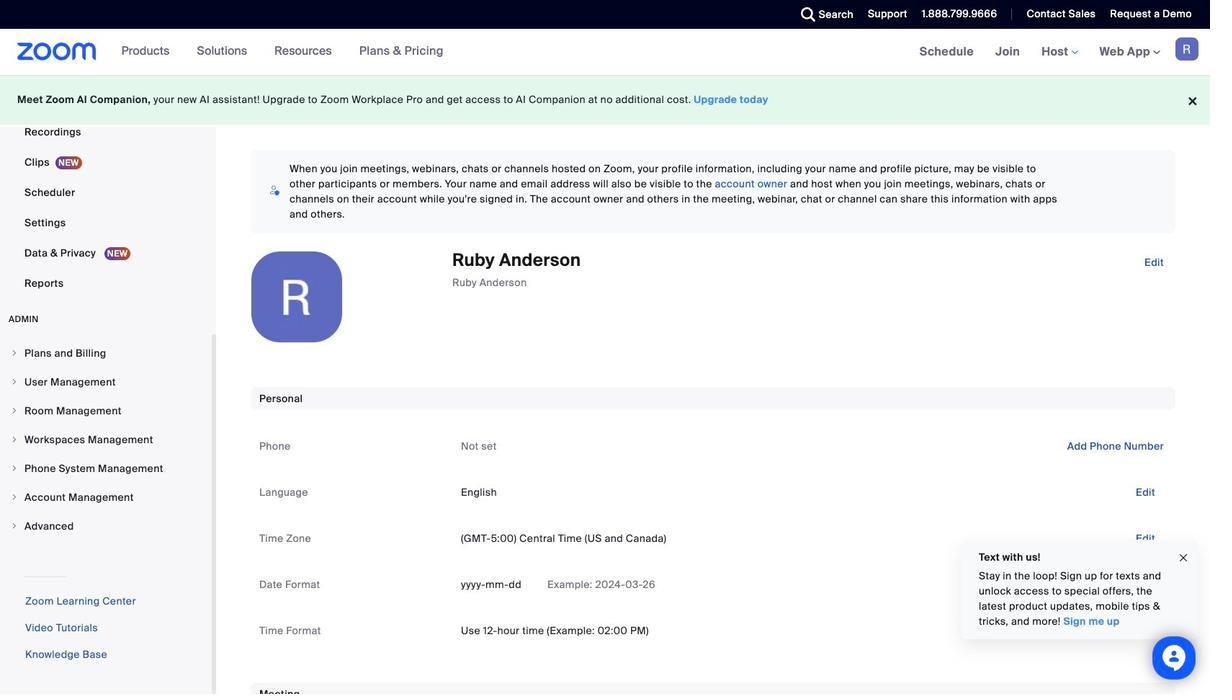 Task type: vqa. For each thing, say whether or not it's contained in the screenshot.
third right image from the bottom of the Admin Menu "menu"
yes



Task type: describe. For each thing, give the bounding box(es) containing it.
right image for 5th menu item from the bottom of the admin menu menu
[[10, 407, 19, 415]]

right image for 7th menu item from the top
[[10, 522, 19, 530]]

meetings navigation
[[909, 29, 1211, 76]]

personal menu menu
[[0, 0, 212, 299]]

7 menu item from the top
[[0, 512, 212, 540]]

close image
[[1178, 550, 1190, 566]]

admin menu menu
[[0, 339, 212, 541]]

2 menu item from the top
[[0, 368, 212, 396]]

user photo image
[[252, 252, 342, 342]]

edit user photo image
[[285, 290, 308, 303]]

1 menu item from the top
[[0, 339, 212, 367]]

3 menu item from the top
[[0, 397, 212, 425]]

profile picture image
[[1176, 37, 1199, 61]]



Task type: locate. For each thing, give the bounding box(es) containing it.
5 right image from the top
[[10, 522, 19, 530]]

2 right image from the top
[[10, 435, 19, 444]]

right image
[[10, 407, 19, 415], [10, 435, 19, 444], [10, 464, 19, 473], [10, 493, 19, 502], [10, 522, 19, 530]]

2 right image from the top
[[10, 378, 19, 386]]

1 right image from the top
[[10, 349, 19, 358]]

right image for second menu item from the top
[[10, 378, 19, 386]]

right image for fifth menu item from the top of the admin menu menu
[[10, 464, 19, 473]]

4 menu item from the top
[[0, 426, 212, 453]]

right image
[[10, 349, 19, 358], [10, 378, 19, 386]]

right image for 1st menu item
[[10, 349, 19, 358]]

product information navigation
[[111, 29, 455, 75]]

1 right image from the top
[[10, 407, 19, 415]]

right image for fourth menu item from the bottom of the admin menu menu
[[10, 435, 19, 444]]

6 menu item from the top
[[0, 484, 212, 511]]

menu item
[[0, 339, 212, 367], [0, 368, 212, 396], [0, 397, 212, 425], [0, 426, 212, 453], [0, 455, 212, 482], [0, 484, 212, 511], [0, 512, 212, 540]]

3 right image from the top
[[10, 464, 19, 473]]

right image for 6th menu item from the top of the admin menu menu
[[10, 493, 19, 502]]

footer
[[0, 75, 1211, 125]]

0 vertical spatial right image
[[10, 349, 19, 358]]

1 vertical spatial right image
[[10, 378, 19, 386]]

banner
[[0, 29, 1211, 76]]

5 menu item from the top
[[0, 455, 212, 482]]

zoom logo image
[[17, 43, 96, 61]]

4 right image from the top
[[10, 493, 19, 502]]



